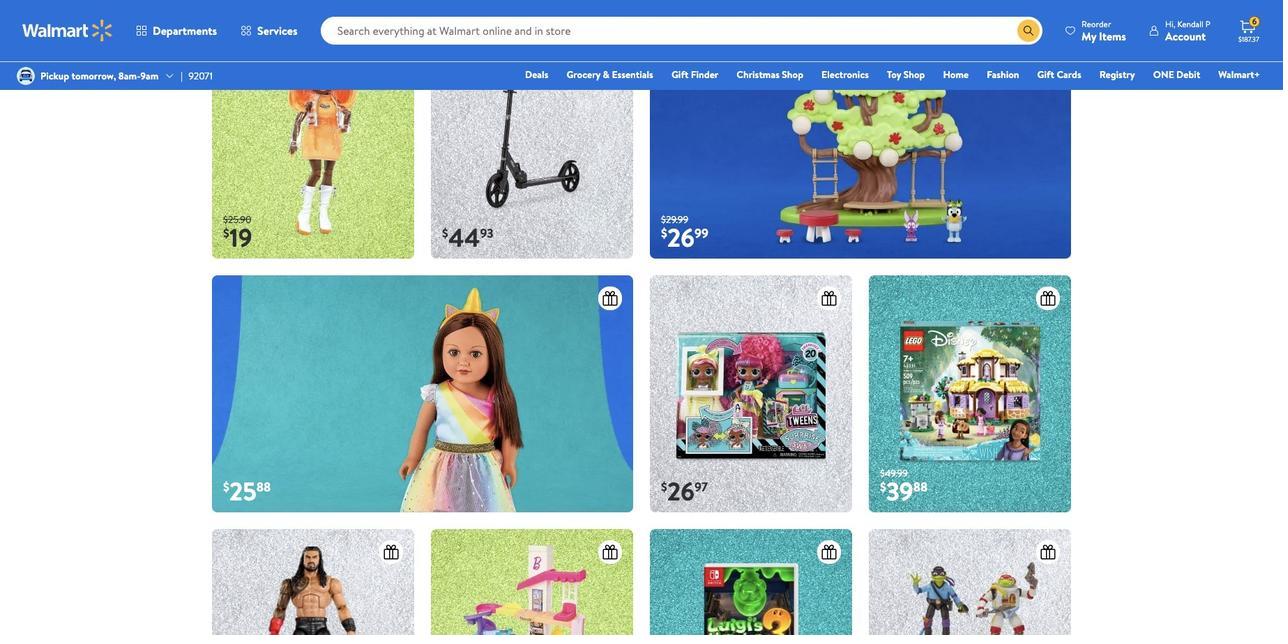 Task type: describe. For each thing, give the bounding box(es) containing it.
39
[[887, 475, 914, 509]]

$49.99
[[880, 467, 908, 481]]

grocery & essentials
[[567, 68, 654, 82]]

halo rise above supreme big wheel (8") scooters - designed for adults and kids (unisex) - commuting made easy! image
[[431, 22, 633, 259]]

services
[[257, 23, 298, 38]]

&
[[603, 68, 610, 82]]

97
[[695, 479, 708, 496]]

registry link
[[1094, 67, 1142, 82]]

$ inside $29.99 $ 26 99
[[661, 225, 668, 242]]

reorder
[[1082, 18, 1112, 30]]

|
[[181, 69, 183, 83]]

bluey tree playset flower crown bluey, fairy figures, and accessories preschool ages 3+ image
[[650, 22, 1072, 259]]

gift finder
[[672, 68, 719, 82]]

deals link
[[519, 67, 555, 82]]

$ inside $25.90 $ 19
[[223, 225, 229, 242]]

$ 25 88
[[223, 475, 271, 509]]

88 inside $ 25 88
[[257, 479, 271, 496]]

toy shop link
[[881, 67, 932, 82]]

25
[[229, 475, 257, 509]]

$25.90 $ 19
[[223, 213, 252, 256]]

rainbow high michelle- orange fashion doll. fashionable outfit & 10+ colorful play accessories. great gift for kids 4-12 years old and collectors. image
[[212, 22, 414, 259]]

home
[[944, 68, 969, 82]]

electronics link
[[816, 67, 876, 82]]

tomorrow,
[[72, 69, 116, 83]]

essentials
[[612, 68, 654, 82]]

walmart+
[[1219, 68, 1261, 82]]

$187.37
[[1239, 34, 1260, 44]]

gift cards
[[1038, 68, 1082, 82]]

pickup tomorrow, 8am-9am
[[40, 69, 159, 83]]

one
[[1154, 68, 1175, 82]]

$ inside $ 44 93
[[442, 225, 449, 242]]

search icon image
[[1023, 25, 1035, 36]]

cards
[[1057, 68, 1082, 82]]

kendall
[[1178, 18, 1204, 30]]

$29.99 $ 26 99
[[661, 213, 709, 256]]

toy
[[887, 68, 902, 82]]

gift for gift finder
[[672, 68, 689, 82]]

Search search field
[[321, 17, 1043, 45]]

Walmart Site-Wide search field
[[321, 17, 1043, 45]]

$ inside $ 26 97
[[661, 479, 668, 496]]

one debit
[[1154, 68, 1201, 82]]

2 26 from the top
[[668, 475, 695, 509]]

gift finder link
[[665, 67, 725, 82]]

$ 26 97
[[661, 475, 708, 509]]

$29.99
[[661, 213, 689, 227]]

9am
[[140, 69, 159, 83]]

$ 44 93
[[442, 221, 494, 256]]



Task type: locate. For each thing, give the bounding box(es) containing it.
88 inside $49.99 $ 39 88
[[914, 479, 928, 496]]

1 26 from the top
[[668, 221, 695, 256]]

 image
[[17, 67, 35, 85]]

christmas shop link
[[731, 67, 810, 82]]

1 shop from the left
[[782, 68, 804, 82]]

one debit link
[[1147, 67, 1207, 82]]

pickup
[[40, 69, 69, 83]]

| 92071
[[181, 69, 213, 83]]

departments button
[[124, 14, 229, 47]]

my
[[1082, 28, 1097, 44]]

gift cards link
[[1032, 67, 1088, 82]]

gift for gift cards
[[1038, 68, 1055, 82]]

shop right christmas
[[782, 68, 804, 82]]

shop for toy shop
[[904, 68, 925, 82]]

6 $187.37
[[1239, 15, 1260, 44]]

6
[[1253, 15, 1257, 27]]

88
[[257, 479, 271, 496], [914, 479, 928, 496]]

0 horizontal spatial 88
[[257, 479, 271, 496]]

gift
[[672, 68, 689, 82], [1038, 68, 1055, 82]]

account
[[1166, 28, 1206, 44]]

0 vertical spatial 26
[[668, 221, 695, 256]]

0 horizontal spatial shop
[[782, 68, 804, 82]]

$ inside $ 25 88
[[223, 479, 229, 496]]

departments
[[153, 23, 217, 38]]

1 gift from the left
[[672, 68, 689, 82]]

hi,
[[1166, 18, 1176, 30]]

p
[[1206, 18, 1211, 30]]

fashion link
[[981, 67, 1026, 82]]

shop
[[782, 68, 804, 82], [904, 68, 925, 82]]

finder
[[691, 68, 719, 82]]

gift left cards at right
[[1038, 68, 1055, 82]]

registry
[[1100, 68, 1136, 82]]

$ inside $49.99 $ 39 88
[[880, 479, 887, 496]]

debit
[[1177, 68, 1201, 82]]

deals
[[525, 68, 549, 82]]

44
[[449, 221, 480, 256]]

gift inside gift finder link
[[672, 68, 689, 82]]

1 horizontal spatial shop
[[904, 68, 925, 82]]

2 88 from the left
[[914, 479, 928, 496]]

reorder my items
[[1082, 18, 1127, 44]]

8am-
[[118, 69, 140, 83]]

99
[[695, 225, 709, 242]]

walmart+ link
[[1213, 67, 1267, 82]]

my life as leighton posable 18 inch doll, brunette hair, brown eyes image
[[212, 276, 633, 513]]

walmart image
[[22, 20, 113, 42]]

electronics
[[822, 68, 869, 82]]

92071
[[188, 69, 213, 83]]

shop for christmas shop
[[782, 68, 804, 82]]

lego disney wish: asha's cottage 43231 building toy set, a cottage for role-playing life in the hamlet, collectible gift this holiday for fans of the disney movie, gift for kids ages 7 and up image
[[869, 276, 1072, 513]]

hi, kendall p account
[[1166, 18, 1211, 44]]

2 shop from the left
[[904, 68, 925, 82]]

$
[[223, 225, 229, 242], [442, 225, 449, 242], [661, 225, 668, 242], [223, 479, 229, 496], [661, 479, 668, 496], [880, 479, 887, 496]]

26
[[668, 221, 695, 256], [668, 475, 695, 509]]

gift left finder
[[672, 68, 689, 82]]

christmas
[[737, 68, 780, 82]]

0 horizontal spatial gift
[[672, 68, 689, 82]]

1 vertical spatial 26
[[668, 475, 695, 509]]

christmas shop
[[737, 68, 804, 82]]

1 horizontal spatial 88
[[914, 479, 928, 496]]

items
[[1100, 28, 1127, 44]]

grocery & essentials link
[[561, 67, 660, 82]]

shop right toy
[[904, 68, 925, 82]]

19
[[229, 221, 252, 256]]

toy shop
[[887, 68, 925, 82]]

services button
[[229, 14, 310, 47]]

gift inside gift cards link
[[1038, 68, 1055, 82]]

$49.99 $ 39 88
[[880, 467, 928, 509]]

$25.90
[[223, 213, 251, 227]]

home link
[[937, 67, 975, 82]]

1 88 from the left
[[257, 479, 271, 496]]

2 gift from the left
[[1038, 68, 1055, 82]]

93
[[480, 225, 494, 242]]

fashion
[[987, 68, 1020, 82]]

grocery
[[567, 68, 601, 82]]

26 inside $29.99 $ 26 99
[[668, 221, 695, 256]]

lol surprise tweens surprise swap curls-2-crimps cora fashion doll with 20+ surprises including styling head and fabulous fashions and accessories – great gift for kids ages 4+ image
[[650, 276, 853, 513]]

1 horizontal spatial gift
[[1038, 68, 1055, 82]]



Task type: vqa. For each thing, say whether or not it's contained in the screenshot.
THE SERVICES
yes



